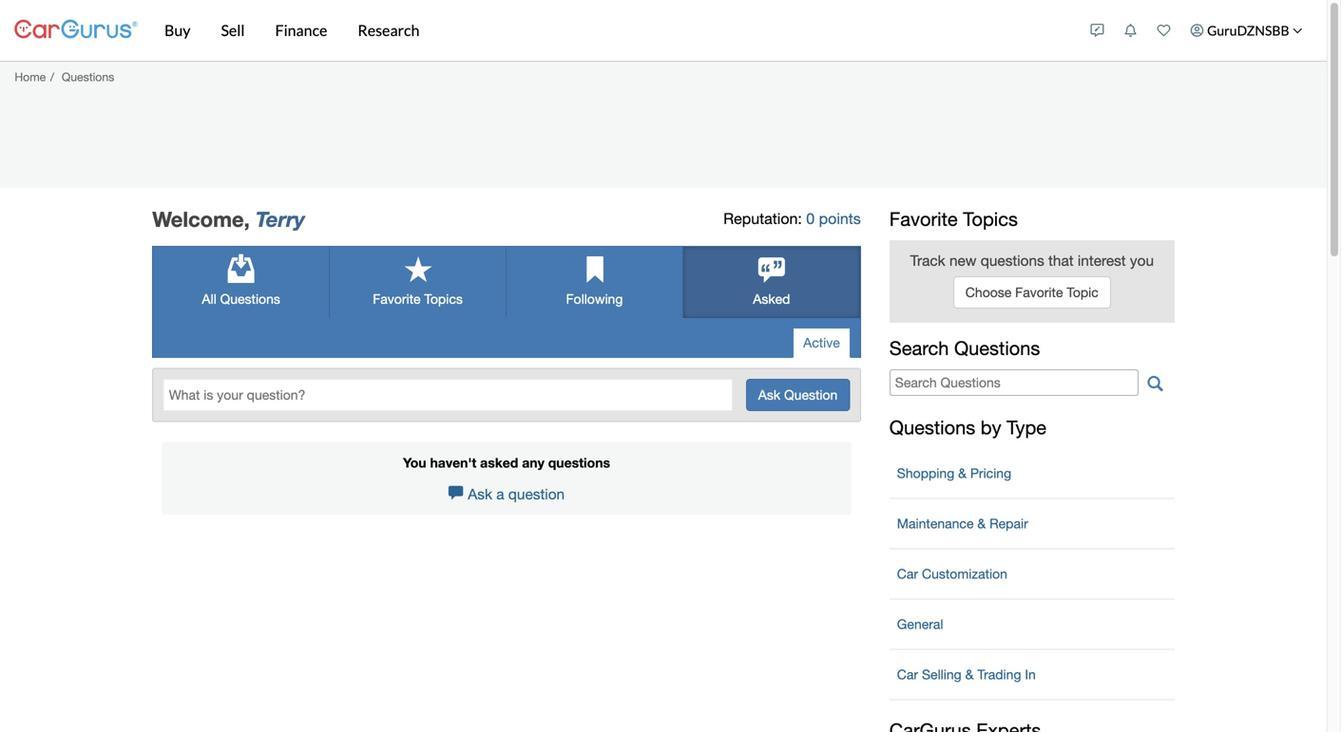 Task type: locate. For each thing, give the bounding box(es) containing it.
questions up shopping
[[890, 417, 976, 439]]

choose questions to view tab list
[[152, 246, 861, 319]]

favorite
[[890, 208, 958, 230], [1016, 285, 1063, 300], [373, 292, 421, 307]]

car inside 'link'
[[897, 667, 918, 683]]

&
[[958, 466, 967, 481], [978, 516, 986, 532], [966, 667, 974, 683]]

topic
[[1067, 285, 1099, 300]]

maintenance & repair link
[[890, 507, 1175, 541]]

in
[[1025, 667, 1036, 683]]

haven't
[[430, 456, 477, 471]]

2 vertical spatial &
[[966, 667, 974, 683]]

1 vertical spatial &
[[978, 516, 986, 532]]

all questions link
[[153, 247, 329, 319]]

0 vertical spatial topics
[[963, 208, 1018, 230]]

2 horizontal spatial favorite
[[1016, 285, 1063, 300]]

car customization link
[[890, 557, 1175, 592]]

questions right the all
[[220, 292, 280, 307]]

1 vertical spatial car
[[897, 667, 918, 683]]

general
[[897, 617, 944, 632]]

gurudznsbb button
[[1181, 4, 1313, 57]]

track new questions that interest you
[[910, 252, 1154, 269]]

1 vertical spatial favorite topics
[[373, 292, 463, 307]]

you
[[403, 456, 426, 471]]

general link
[[890, 608, 1175, 642]]

chevron down image
[[1293, 25, 1303, 35]]

topics
[[963, 208, 1018, 230], [424, 292, 463, 307]]

question
[[508, 486, 565, 503]]

finance
[[275, 21, 327, 39]]

0 vertical spatial questions
[[981, 252, 1045, 269]]

/
[[50, 71, 54, 84]]

search questions
[[890, 337, 1040, 360]]

maintenance
[[897, 516, 974, 532]]

1 horizontal spatial questions
[[981, 252, 1045, 269]]

shopping
[[897, 466, 955, 481]]

& for shopping
[[958, 466, 967, 481]]

type
[[1007, 417, 1047, 439]]

any
[[522, 456, 545, 471]]

0 points link
[[806, 210, 861, 228]]

favorite topics
[[890, 208, 1018, 230], [373, 292, 463, 307]]

None submit
[[746, 380, 850, 412]]

1 vertical spatial topics
[[424, 292, 463, 307]]

menu bar
[[138, 0, 1081, 61]]

active link
[[793, 328, 851, 359]]

questions right any
[[548, 456, 610, 471]]

& right the 'selling'
[[966, 667, 974, 683]]

research
[[358, 21, 420, 39]]

0 vertical spatial car
[[897, 566, 918, 582]]

open notifications image
[[1124, 24, 1138, 37]]

you
[[1130, 252, 1154, 269]]

1 horizontal spatial favorite
[[890, 208, 958, 230]]

user icon image
[[1191, 24, 1204, 37]]

all
[[202, 292, 216, 307]]

questions up choose favorite topic
[[981, 252, 1045, 269]]

0 horizontal spatial favorite topics
[[373, 292, 463, 307]]

1 car from the top
[[897, 566, 918, 582]]

following link
[[507, 247, 683, 319]]

0 vertical spatial &
[[958, 466, 967, 481]]

favorite topics link
[[330, 247, 506, 319]]

gurudznsbb
[[1207, 22, 1290, 39]]

& left the repair at right bottom
[[978, 516, 986, 532]]

following
[[566, 292, 623, 307]]

home link
[[15, 71, 46, 84]]

0 horizontal spatial favorite
[[373, 292, 421, 307]]

favorite topics inside "choose questions to view" tab list
[[373, 292, 463, 307]]

menu bar containing buy
[[138, 0, 1081, 61]]

car for car customization
[[897, 566, 918, 582]]

0 horizontal spatial questions
[[548, 456, 610, 471]]

all questions
[[202, 292, 280, 307]]

that
[[1049, 252, 1074, 269]]

by
[[981, 417, 1002, 439]]

0 horizontal spatial topics
[[424, 292, 463, 307]]

& inside 'link'
[[966, 667, 974, 683]]

questions
[[981, 252, 1045, 269], [548, 456, 610, 471]]

& left pricing
[[958, 466, 967, 481]]

car customization
[[897, 566, 1008, 582]]

car
[[897, 566, 918, 582], [897, 667, 918, 683]]

1 vertical spatial questions
[[548, 456, 610, 471]]

active
[[804, 335, 840, 351]]

car up general
[[897, 566, 918, 582]]

1 horizontal spatial favorite topics
[[890, 208, 1018, 230]]

sell
[[221, 21, 245, 39]]

car left the 'selling'
[[897, 667, 918, 683]]

questions
[[62, 71, 114, 84], [220, 292, 280, 307], [954, 337, 1040, 360], [890, 417, 976, 439]]

2 car from the top
[[897, 667, 918, 683]]

questions inside tab list
[[220, 292, 280, 307]]



Task type: vqa. For each thing, say whether or not it's contained in the screenshot.
View corresponding to View financing options
no



Task type: describe. For each thing, give the bounding box(es) containing it.
add a car review image
[[1091, 24, 1104, 37]]

home / questions
[[15, 71, 114, 84]]

1 horizontal spatial topics
[[963, 208, 1018, 230]]

0 vertical spatial favorite topics
[[890, 208, 1018, 230]]

car for car selling & trading in
[[897, 667, 918, 683]]

home
[[15, 71, 46, 84]]

shopping & pricing link
[[890, 457, 1175, 491]]

car selling & trading in link
[[890, 658, 1175, 692]]

What is your question? text field
[[163, 380, 733, 412]]

buy
[[164, 21, 191, 39]]

buy button
[[149, 0, 206, 61]]

finance button
[[260, 0, 343, 61]]

terry
[[256, 207, 305, 232]]

shopping & pricing
[[897, 466, 1012, 481]]

asked
[[480, 456, 518, 471]]

questions right /
[[62, 71, 114, 84]]

questions by type
[[890, 417, 1047, 439]]

choose favorite topic link
[[953, 277, 1111, 309]]

topics inside "choose questions to view" tab list
[[424, 292, 463, 307]]

favorite inside "choose questions to view" tab list
[[373, 292, 421, 307]]

questions up search questions text box
[[954, 337, 1040, 360]]

interest
[[1078, 252, 1126, 269]]

asked link
[[683, 247, 860, 319]]

ask a question tab panel
[[162, 443, 852, 515]]

trading
[[978, 667, 1022, 683]]

Search Questions text field
[[890, 370, 1139, 396]]

& for maintenance
[[978, 516, 986, 532]]

favorite inside 'link'
[[1016, 285, 1063, 300]]

search
[[890, 337, 949, 360]]

car selling & trading in
[[897, 667, 1036, 683]]

you haven't asked any questions
[[403, 456, 610, 471]]

reputation: 0 points
[[724, 210, 861, 228]]

a
[[496, 486, 504, 503]]

pricing
[[971, 466, 1012, 481]]

questions inside ask a question tab panel
[[548, 456, 610, 471]]

ask a question link
[[449, 486, 565, 503]]

ask
[[468, 486, 492, 503]]

track
[[910, 252, 946, 269]]

0
[[806, 210, 815, 228]]

points
[[819, 210, 861, 228]]

welcome,
[[152, 207, 250, 232]]

cargurus logo homepage link link
[[14, 3, 138, 58]]

repair
[[990, 516, 1028, 532]]

maintenance & repair
[[897, 516, 1028, 532]]

choose
[[966, 285, 1012, 300]]

reputation:
[[724, 210, 802, 228]]

selling
[[922, 667, 962, 683]]

new
[[950, 252, 977, 269]]

ask a question
[[468, 486, 565, 503]]

asked
[[753, 292, 790, 307]]

welcome, terry
[[152, 207, 305, 232]]

sell button
[[206, 0, 260, 61]]

saved cars image
[[1158, 24, 1171, 37]]

choose favorite topic
[[966, 285, 1099, 300]]

customization
[[922, 566, 1008, 582]]

cargurus logo homepage link image
[[14, 3, 138, 58]]

gurudznsbb menu
[[1081, 4, 1313, 57]]

research button
[[343, 0, 435, 61]]



